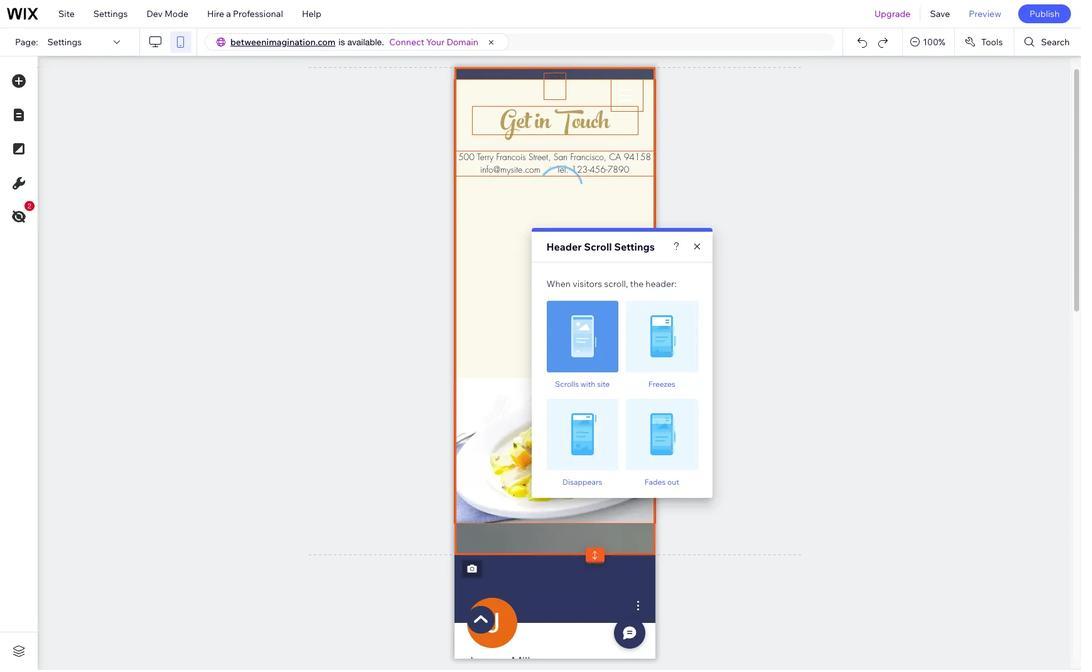 Task type: describe. For each thing, give the bounding box(es) containing it.
publish button
[[1019, 4, 1072, 23]]

freezes
[[649, 379, 676, 389]]

with
[[581, 379, 596, 389]]

2 vertical spatial settings
[[615, 241, 655, 253]]

available.
[[348, 37, 384, 47]]

scrolls with site
[[556, 379, 610, 389]]

out
[[668, 477, 680, 487]]

0 horizontal spatial settings
[[47, 36, 82, 48]]

scroll,
[[605, 278, 629, 290]]

connect
[[389, 36, 425, 48]]

fades out
[[645, 477, 680, 487]]

the
[[631, 278, 644, 290]]

professional
[[233, 8, 283, 19]]

help
[[302, 8, 322, 19]]

when visitors scroll, the header:
[[547, 278, 677, 290]]

publish
[[1030, 8, 1061, 19]]

header:
[[646, 278, 677, 290]]

header
[[547, 241, 582, 253]]

hire
[[207, 8, 224, 19]]

is available. connect your domain
[[339, 36, 479, 48]]

save
[[931, 8, 951, 19]]

upgrade
[[875, 8, 911, 19]]

search button
[[1015, 28, 1082, 56]]

preview button
[[960, 0, 1011, 28]]

header scroll settings
[[547, 241, 655, 253]]

when
[[547, 278, 571, 290]]

dev
[[147, 8, 163, 19]]

dev mode
[[147, 8, 189, 19]]

scroll
[[584, 241, 612, 253]]

disappears
[[563, 477, 603, 487]]

tools
[[982, 36, 1004, 48]]

100% button
[[904, 28, 955, 56]]



Task type: locate. For each thing, give the bounding box(es) containing it.
100%
[[924, 36, 946, 48]]

settings left dev
[[93, 8, 128, 19]]

preview
[[970, 8, 1002, 19]]

fades
[[645, 477, 666, 487]]

site
[[598, 379, 610, 389]]

search
[[1042, 36, 1071, 48]]

settings
[[93, 8, 128, 19], [47, 36, 82, 48], [615, 241, 655, 253]]

site
[[58, 8, 75, 19]]

settings down site
[[47, 36, 82, 48]]

2 horizontal spatial settings
[[615, 241, 655, 253]]

mode
[[165, 8, 189, 19]]

visitors
[[573, 278, 603, 290]]

2 button
[[6, 201, 35, 230]]

is
[[339, 37, 345, 47]]

tools button
[[956, 28, 1015, 56]]

your
[[427, 36, 445, 48]]

betweenimagination.com
[[231, 36, 336, 48]]

scrolls
[[556, 379, 579, 389]]

a
[[226, 8, 231, 19]]

hire a professional
[[207, 8, 283, 19]]

settings right scroll
[[615, 241, 655, 253]]

0 vertical spatial settings
[[93, 8, 128, 19]]

1 vertical spatial settings
[[47, 36, 82, 48]]

2
[[28, 202, 31, 210]]

save button
[[921, 0, 960, 28]]

domain
[[447, 36, 479, 48]]

1 horizontal spatial settings
[[93, 8, 128, 19]]



Task type: vqa. For each thing, say whether or not it's contained in the screenshot.
strip associated with Strip Background
no



